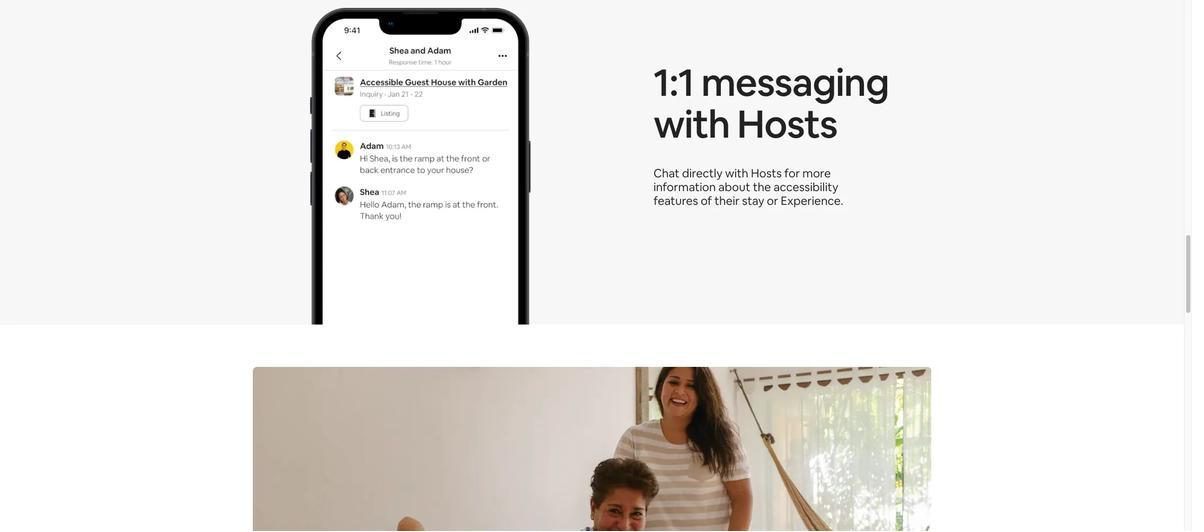 Task type: vqa. For each thing, say whether or not it's contained in the screenshot.
2nd NIGHT from the left
no



Task type: locate. For each thing, give the bounding box(es) containing it.
1:1 messaging with hosts
[[654, 57, 889, 149]]

1 vertical spatial hosts
[[751, 166, 782, 181]]

0 vertical spatial with
[[654, 99, 730, 149]]

hosts for messaging
[[738, 99, 838, 149]]

for
[[785, 166, 801, 181]]

more
[[803, 166, 831, 181]]

1:1
[[654, 57, 694, 107]]

directly
[[683, 166, 723, 181]]

with for directly
[[726, 166, 749, 181]]

information
[[654, 180, 716, 195]]

with inside "1:1 messaging with hosts"
[[654, 99, 730, 149]]

hosts up for
[[738, 99, 838, 149]]

or
[[767, 194, 779, 209]]

their
[[715, 194, 740, 209]]

experience.
[[781, 194, 844, 209]]

chat
[[654, 166, 680, 181]]

with left the
[[726, 166, 749, 181]]

with up directly in the right of the page
[[654, 99, 730, 149]]

hosts left for
[[751, 166, 782, 181]]

with
[[654, 99, 730, 149], [726, 166, 749, 181]]

hosts inside "1:1 messaging with hosts"
[[738, 99, 838, 149]]

hosts inside chat directly with hosts for more information about the accessibility features of their stay or experience.
[[751, 166, 782, 181]]

1 vertical spatial with
[[726, 166, 749, 181]]

the
[[753, 180, 772, 195]]

hosts
[[738, 99, 838, 149], [751, 166, 782, 181]]

0 vertical spatial hosts
[[738, 99, 838, 149]]

with inside chat directly with hosts for more information about the accessibility features of their stay or experience.
[[726, 166, 749, 181]]



Task type: describe. For each thing, give the bounding box(es) containing it.
chat directly with hosts for more information about the accessibility features of their stay or experience.
[[654, 166, 844, 209]]

accessibility
[[774, 180, 839, 195]]

about
[[719, 180, 751, 195]]

a mobile phone displays messages between the host who describes their listing as accessible and a guest who wants to know more about the space. the guest's message reads: "hi shea, is the ramp at the front or back entrance to your house?" the host's response reads: "hello adam, the ramp is at the front. thank you!" image
[[310, 0, 531, 325]]

features
[[654, 194, 699, 209]]

hosts for directly
[[751, 166, 782, 181]]

with for messaging
[[654, 99, 730, 149]]

stay
[[743, 194, 765, 209]]

messaging
[[702, 57, 889, 107]]

one-on-one messaging with hosts element
[[654, 57, 932, 149]]

of
[[701, 194, 712, 209]]



